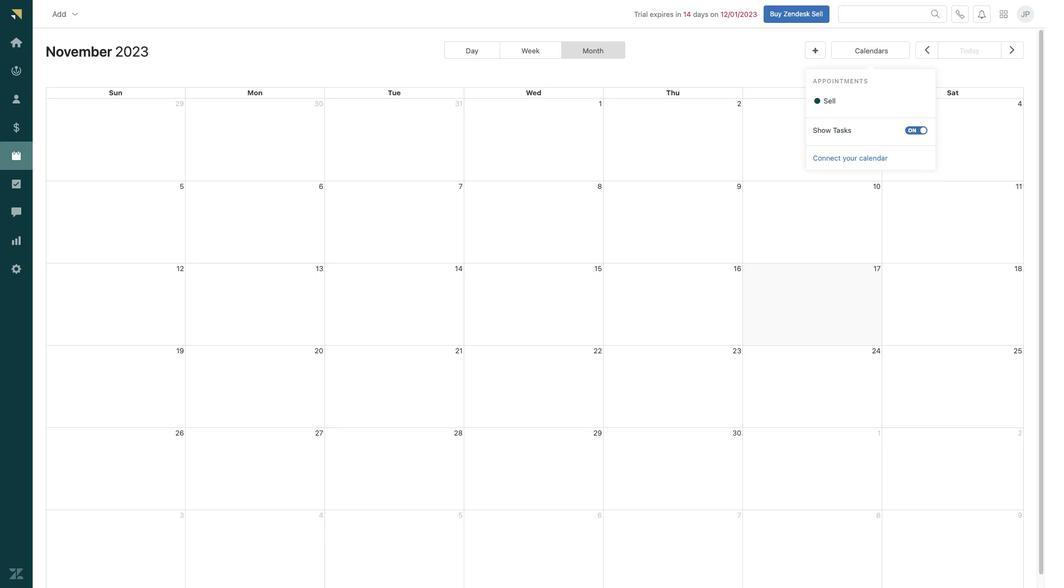 Task type: locate. For each thing, give the bounding box(es) containing it.
show tasks
[[813, 126, 852, 134]]

expires
[[650, 10, 674, 18]]

on
[[711, 10, 719, 18]]

buy zendesk sell button
[[764, 5, 830, 23]]

25
[[1014, 346, 1023, 355]]

november 2023
[[46, 43, 149, 59]]

1 horizontal spatial 14
[[684, 10, 691, 18]]

sat
[[947, 88, 959, 97]]

0 horizontal spatial 14
[[455, 264, 463, 273]]

connect your calendar link
[[806, 153, 895, 163]]

circle image
[[813, 98, 822, 105]]

bell image
[[978, 10, 987, 18]]

0 vertical spatial sell
[[812, 10, 823, 18]]

zendesk
[[784, 10, 810, 18]]

fri
[[808, 88, 817, 97]]

2023
[[115, 43, 149, 59]]

8
[[598, 182, 602, 190]]

today
[[960, 46, 980, 55]]

in
[[676, 10, 682, 18]]

14
[[684, 10, 691, 18], [455, 264, 463, 273]]

29
[[594, 428, 602, 437]]

sell inside buy zendesk sell 'button'
[[812, 10, 823, 18]]

24
[[873, 346, 881, 355]]

calls image
[[956, 10, 965, 18]]

zendesk image
[[9, 567, 23, 581]]

week
[[522, 46, 540, 55]]

16
[[734, 264, 742, 273]]

30
[[733, 428, 742, 437]]

wed
[[526, 88, 542, 97]]

sell
[[812, 10, 823, 18], [822, 96, 836, 105]]

28
[[454, 428, 463, 437]]

sell right zendesk
[[812, 10, 823, 18]]

19
[[176, 346, 184, 355]]

15
[[595, 264, 602, 273]]

search image
[[932, 10, 941, 18]]

chevron down image
[[71, 10, 79, 18]]

sell right fri
[[822, 96, 836, 105]]

2
[[738, 99, 742, 108]]

22
[[594, 346, 602, 355]]

9
[[737, 182, 742, 190]]

17
[[874, 264, 881, 273]]



Task type: vqa. For each thing, say whether or not it's contained in the screenshot.


Task type: describe. For each thing, give the bounding box(es) containing it.
add button
[[44, 3, 88, 25]]

connect your calendar
[[813, 153, 888, 162]]

calendars
[[856, 46, 889, 55]]

20
[[315, 346, 324, 355]]

1
[[599, 99, 602, 108]]

appointments
[[813, 77, 869, 84]]

1 vertical spatial sell
[[822, 96, 836, 105]]

jp
[[1022, 9, 1031, 18]]

angle left image
[[925, 43, 930, 57]]

angle right image
[[1010, 43, 1015, 57]]

0 vertical spatial 14
[[684, 10, 691, 18]]

12/01/2023
[[721, 10, 758, 18]]

27
[[315, 428, 324, 437]]

10
[[874, 182, 881, 190]]

trial
[[634, 10, 648, 18]]

12
[[177, 264, 184, 273]]

thu
[[667, 88, 680, 97]]

connect
[[813, 153, 841, 162]]

sun
[[109, 88, 123, 97]]

tasks
[[833, 126, 852, 134]]

show
[[813, 126, 831, 134]]

your
[[843, 153, 858, 162]]

6
[[319, 182, 324, 190]]

buy zendesk sell
[[770, 10, 823, 18]]

1 vertical spatial 14
[[455, 264, 463, 273]]

7
[[459, 182, 463, 190]]

tue
[[388, 88, 401, 97]]

add
[[52, 9, 66, 18]]

mon
[[248, 88, 263, 97]]

plus image
[[813, 47, 819, 55]]

trial expires in 14 days on 12/01/2023
[[634, 10, 758, 18]]

jp button
[[1017, 5, 1035, 23]]

buy
[[770, 10, 782, 18]]

23
[[733, 346, 742, 355]]

4
[[1018, 99, 1023, 108]]

5
[[180, 182, 184, 190]]

day
[[466, 46, 479, 55]]

18
[[1015, 264, 1023, 273]]

26
[[175, 428, 184, 437]]

13
[[316, 264, 324, 273]]

11
[[1016, 182, 1023, 190]]

days
[[693, 10, 709, 18]]

21
[[455, 346, 463, 355]]

november
[[46, 43, 112, 59]]

calendar
[[860, 153, 888, 162]]

zendesk products image
[[1000, 10, 1008, 18]]



